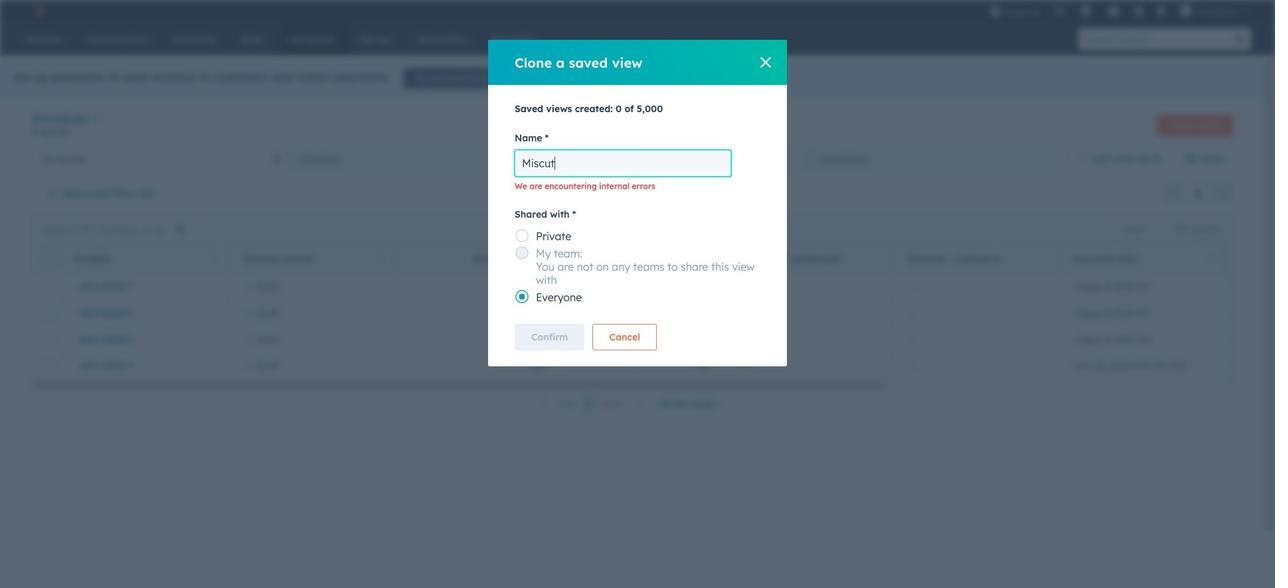 Task type: describe. For each thing, give the bounding box(es) containing it.
press to sort. image for fourth press to sort. element from the right
[[378, 253, 383, 263]]

Search HubSpot search field
[[1079, 28, 1229, 50]]

press to sort. image for 5th press to sort. element from the left
[[1208, 253, 1213, 263]]

3 press to sort. element from the left
[[545, 253, 550, 265]]

jacob simon image
[[1180, 5, 1192, 17]]

press to sort. image for 5th press to sort. element from right
[[212, 253, 217, 263]]

Search ID, number, or amount billed search field
[[35, 218, 197, 241]]

2 press to sort. element from the left
[[378, 253, 383, 265]]

5 press to sort. element from the left
[[1208, 253, 1213, 265]]

2 column header from the left
[[893, 244, 1060, 274]]



Task type: locate. For each thing, give the bounding box(es) containing it.
None text field
[[515, 150, 731, 177]]

4 press to sort. element from the left
[[711, 253, 716, 265]]

1 press to sort. element from the left
[[212, 253, 217, 265]]

4 press to sort. image from the left
[[1208, 253, 1213, 263]]

pagination navigation
[[532, 395, 652, 413]]

1 column header from the left
[[727, 244, 894, 274]]

press to sort. element
[[212, 253, 217, 265], [378, 253, 383, 265], [545, 253, 550, 265], [711, 253, 716, 265], [1208, 253, 1213, 265]]

dialog
[[488, 40, 787, 367]]

close image
[[761, 57, 771, 68]]

press to sort. image for third press to sort. element
[[545, 253, 550, 263]]

menu
[[983, 0, 1260, 21]]

marketplaces image
[[1080, 6, 1092, 18]]

press to sort. image
[[212, 253, 217, 263], [378, 253, 383, 263], [545, 253, 550, 263], [1208, 253, 1213, 263]]

banner
[[32, 109, 1234, 145]]

column header
[[727, 244, 894, 274], [893, 244, 1060, 274]]

3 press to sort. image from the left
[[545, 253, 550, 263]]

press to sort. image
[[711, 253, 716, 263]]

2 press to sort. image from the left
[[378, 253, 383, 263]]

1 press to sort. image from the left
[[212, 253, 217, 263]]



Task type: vqa. For each thing, say whether or not it's contained in the screenshot.
Help ICON
no



